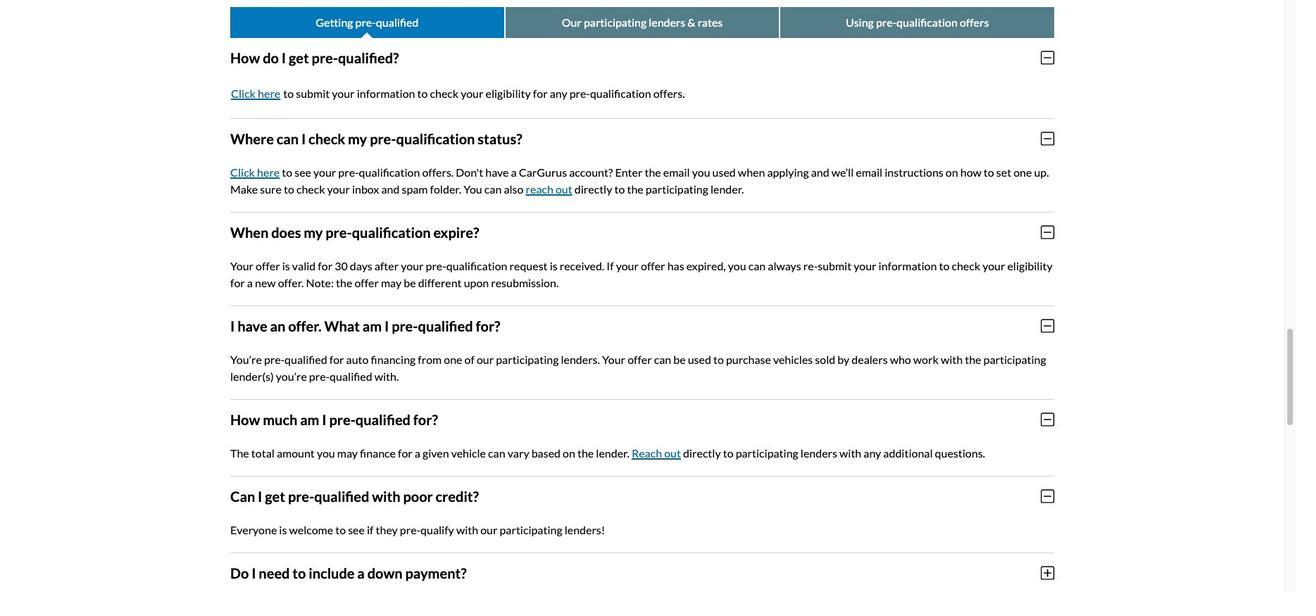Task type: vqa. For each thing, say whether or not it's contained in the screenshot.
the "phone"
no



Task type: locate. For each thing, give the bounding box(es) containing it.
pre- inside the getting pre-qualified button
[[355, 15, 376, 29]]

0 horizontal spatial one
[[444, 353, 462, 366]]

minus square image inside how much am i pre-qualified for? dropdown button
[[1041, 412, 1054, 427]]

0 horizontal spatial on
[[563, 446, 575, 460]]

see left if
[[348, 523, 365, 536]]

qualification left offers
[[897, 15, 958, 29]]

do i need to include a down payment? button
[[230, 553, 1054, 592]]

30
[[335, 259, 348, 272]]

0 vertical spatial and
[[811, 165, 829, 179]]

0 vertical spatial any
[[550, 86, 567, 100]]

offer down days
[[354, 276, 379, 289]]

qualified up you're
[[285, 353, 327, 366]]

0 horizontal spatial see
[[295, 165, 311, 179]]

1 horizontal spatial may
[[381, 276, 402, 289]]

with.
[[374, 369, 399, 383]]

minus square image inside how do i get pre-qualified? dropdown button
[[1041, 50, 1054, 65]]

a
[[511, 165, 517, 179], [247, 276, 253, 289], [415, 446, 420, 460], [357, 564, 365, 581]]

2 horizontal spatial you
[[728, 259, 746, 272]]

1 horizontal spatial have
[[485, 165, 509, 179]]

be inside you're pre-qualified for auto financing from one of our participating lenders. your offer can be used to purchase vehicles sold by dealers who work with the participating lender(s) you're pre-qualified with.
[[673, 353, 686, 366]]

0 vertical spatial see
[[295, 165, 311, 179]]

0 vertical spatial am
[[363, 317, 382, 334]]

1 how from the top
[[230, 49, 260, 66]]

reach
[[632, 446, 662, 460]]

0 vertical spatial here
[[258, 86, 280, 100]]

note:
[[306, 276, 334, 289]]

my right does
[[304, 224, 323, 241]]

information
[[357, 86, 415, 100], [879, 259, 937, 272]]

how for how do i get pre-qualified?
[[230, 49, 260, 66]]

1 vertical spatial see
[[348, 523, 365, 536]]

1 vertical spatial you
[[728, 259, 746, 272]]

i
[[282, 49, 286, 66], [301, 130, 306, 147], [230, 317, 235, 334], [384, 317, 389, 334], [322, 411, 326, 428], [258, 488, 262, 505], [252, 564, 256, 581]]

qualification inside your offer is valid for 30 days after your pre-qualification request is received. if your offer has expired, you can always re-submit your information to check your eligibility for a new offer. note: the offer may be different upon resubmission.
[[446, 259, 507, 272]]

a left new
[[247, 276, 253, 289]]

0 horizontal spatial email
[[663, 165, 690, 179]]

qualification down how do i get pre-qualified? dropdown button
[[590, 86, 651, 100]]

email
[[663, 165, 690, 179], [856, 165, 883, 179]]

1 horizontal spatial am
[[363, 317, 382, 334]]

a inside your offer is valid for 30 days after your pre-qualification request is received. if your offer has expired, you can always re-submit your information to check your eligibility for a new offer. note: the offer may be different upon resubmission.
[[247, 276, 253, 289]]

1 vertical spatial how
[[230, 411, 260, 428]]

1 vertical spatial may
[[337, 446, 358, 460]]

0 horizontal spatial your
[[230, 259, 254, 272]]

1 horizontal spatial email
[[856, 165, 883, 179]]

how up the the
[[230, 411, 260, 428]]

pre- inside how much am i pre-qualified for? dropdown button
[[329, 411, 356, 428]]

the right based
[[577, 446, 594, 460]]

0 horizontal spatial out
[[556, 182, 572, 195]]

your
[[332, 86, 355, 100], [461, 86, 483, 100], [313, 165, 336, 179], [327, 182, 350, 195], [401, 259, 424, 272], [616, 259, 639, 272], [854, 259, 876, 272], [982, 259, 1005, 272]]

qualified
[[376, 15, 419, 29], [418, 317, 473, 334], [285, 353, 327, 366], [330, 369, 372, 383], [355, 411, 411, 428], [314, 488, 369, 505]]

a up 'also'
[[511, 165, 517, 179]]

0 vertical spatial information
[[357, 86, 415, 100]]

offer. inside your offer is valid for 30 days after your pre-qualification request is received. if your offer has expired, you can always re-submit your information to check your eligibility for a new offer. note: the offer may be different upon resubmission.
[[278, 276, 304, 289]]

and left we'll
[[811, 165, 829, 179]]

submit down 'how do i get pre-qualified?'
[[296, 86, 330, 100]]

1 horizontal spatial you
[[692, 165, 710, 179]]

0 vertical spatial one
[[1014, 165, 1032, 179]]

the right work
[[965, 353, 981, 366]]

can left always
[[748, 259, 766, 272]]

on left 'how'
[[946, 165, 958, 179]]

0 horizontal spatial may
[[337, 446, 358, 460]]

qualification inside to see your pre-qualification offers. don't have a cargurus account? enter the email you used when applying and we'll email instructions on how to set one up. make sure to check your inbox and spam folder. you can also
[[359, 165, 420, 179]]

how inside dropdown button
[[230, 49, 260, 66]]

using pre-qualification offers button
[[781, 7, 1054, 38]]

offer down the i have an offer. what am i pre-qualified for? dropdown button
[[628, 353, 652, 366]]

0 vertical spatial lenders
[[649, 15, 685, 29]]

my up inbox
[[348, 130, 367, 147]]

0 horizontal spatial eligibility
[[486, 86, 531, 100]]

where can i check my pre-qualification status? button
[[230, 119, 1054, 158]]

lender. left reach
[[596, 446, 629, 460]]

getting
[[316, 15, 353, 29]]

1 vertical spatial lenders
[[801, 446, 837, 460]]

our participating lenders & rates
[[562, 15, 723, 29]]

with left poor
[[372, 488, 400, 505]]

i up 'you're'
[[230, 317, 235, 334]]

our right of
[[477, 353, 494, 366]]

used inside to see your pre-qualification offers. don't have a cargurus account? enter the email you used when applying and we'll email instructions on how to set one up. make sure to check your inbox and spam folder. you can also
[[712, 165, 736, 179]]

for? down upon
[[476, 317, 500, 334]]

can right where
[[277, 130, 299, 147]]

offer. right the an
[[288, 317, 322, 334]]

check inside to see your pre-qualification offers. don't have a cargurus account? enter the email you used when applying and we'll email instructions on how to set one up. make sure to check your inbox and spam folder. you can also
[[296, 182, 325, 195]]

financing
[[371, 353, 416, 366]]

click for click here to submit your information to check your eligibility for any pre-qualification offers.
[[231, 86, 256, 100]]

qualification up upon
[[446, 259, 507, 272]]

my inside dropdown button
[[348, 130, 367, 147]]

the down enter
[[627, 182, 643, 195]]

account?
[[569, 165, 613, 179]]

on
[[946, 165, 958, 179], [563, 446, 575, 460]]

may left the finance at the bottom
[[337, 446, 358, 460]]

1 vertical spatial my
[[304, 224, 323, 241]]

how
[[230, 49, 260, 66], [230, 411, 260, 428]]

0 vertical spatial minus square image
[[1041, 131, 1054, 146]]

get right do
[[289, 49, 309, 66]]

if
[[367, 523, 374, 536]]

questions.
[[935, 446, 985, 460]]

offer up new
[[256, 259, 280, 272]]

for inside you're pre-qualified for auto financing from one of our participating lenders. your offer can be used to purchase vehicles sold by dealers who work with the participating lender(s) you're pre-qualified with.
[[329, 353, 344, 366]]

up.
[[1034, 165, 1049, 179]]

qualified inside 'dropdown button'
[[314, 488, 369, 505]]

qualification up the 'after'
[[352, 224, 431, 241]]

also
[[504, 182, 524, 195]]

is left the valid
[[282, 259, 290, 272]]

2 minus square image from the top
[[1041, 412, 1054, 427]]

your right lenders.
[[602, 353, 625, 366]]

1 horizontal spatial offers.
[[653, 86, 685, 100]]

used left when
[[712, 165, 736, 179]]

directly right reach out link
[[683, 446, 721, 460]]

offers. inside to see your pre-qualification offers. don't have a cargurus account? enter the email you used when applying and we'll email instructions on how to set one up. make sure to check your inbox and spam folder. you can also
[[422, 165, 454, 179]]

on right based
[[563, 446, 575, 460]]

2 how from the top
[[230, 411, 260, 428]]

1 horizontal spatial your
[[602, 353, 625, 366]]

email up the reach out directly to the participating lender.
[[663, 165, 690, 179]]

0 vertical spatial have
[[485, 165, 509, 179]]

lenders
[[649, 15, 685, 29], [801, 446, 837, 460]]

1 vertical spatial and
[[381, 182, 400, 195]]

pre- inside to see your pre-qualification offers. don't have a cargurus account? enter the email you used when applying and we'll email instructions on how to set one up. make sure to check your inbox and spam folder. you can also
[[338, 165, 359, 179]]

getting pre-qualified tab panel
[[230, 38, 1054, 592]]

how inside dropdown button
[[230, 411, 260, 428]]

one inside you're pre-qualified for auto financing from one of our participating lenders. your offer can be used to purchase vehicles sold by dealers who work with the participating lender(s) you're pre-qualified with.
[[444, 353, 462, 366]]

0 vertical spatial be
[[404, 276, 416, 289]]

with left additional
[[839, 446, 861, 460]]

minus square image for pre-
[[1041, 318, 1054, 334]]

1 vertical spatial your
[[602, 353, 625, 366]]

1 horizontal spatial directly
[[683, 446, 721, 460]]

can left vary
[[488, 446, 505, 460]]

1 vertical spatial get
[[265, 488, 285, 505]]

offer. down the valid
[[278, 276, 304, 289]]

used left purchase at the right bottom of the page
[[688, 353, 711, 366]]

3 minus square image from the top
[[1041, 318, 1054, 334]]

get inside dropdown button
[[289, 49, 309, 66]]

any
[[550, 86, 567, 100], [864, 446, 881, 460]]

1 minus square image from the top
[[1041, 131, 1054, 146]]

1 horizontal spatial one
[[1014, 165, 1032, 179]]

the inside to see your pre-qualification offers. don't have a cargurus account? enter the email you used when applying and we'll email instructions on how to set one up. make sure to check your inbox and spam folder. you can also
[[645, 165, 661, 179]]

offer.
[[278, 276, 304, 289], [288, 317, 322, 334]]

1 horizontal spatial any
[[864, 446, 881, 460]]

click up make
[[230, 165, 255, 179]]

i have an offer. what am i pre-qualified for?
[[230, 317, 500, 334]]

check
[[430, 86, 459, 100], [309, 130, 345, 147], [296, 182, 325, 195], [952, 259, 980, 272]]

minus square image
[[1041, 131, 1054, 146], [1041, 224, 1054, 240], [1041, 318, 1054, 334]]

0 horizontal spatial get
[[265, 488, 285, 505]]

amount
[[277, 446, 315, 460]]

0 vertical spatial submit
[[296, 86, 330, 100]]

i right can
[[258, 488, 262, 505]]

include
[[309, 564, 355, 581]]

auto
[[346, 353, 369, 366]]

for? up given at left bottom
[[413, 411, 438, 428]]

do
[[230, 564, 249, 581]]

minus square image inside when does my pre-qualification expire? "dropdown button"
[[1041, 224, 1054, 240]]

qualified up if
[[314, 488, 369, 505]]

0 vertical spatial may
[[381, 276, 402, 289]]

2 minus square image from the top
[[1041, 224, 1054, 240]]

2 vertical spatial minus square image
[[1041, 488, 1054, 504]]

one left of
[[444, 353, 462, 366]]

1 vertical spatial be
[[673, 353, 686, 366]]

directly down account?
[[575, 182, 612, 195]]

here up sure
[[257, 165, 280, 179]]

offers. up folder.
[[422, 165, 454, 179]]

here
[[258, 86, 280, 100], [257, 165, 280, 179]]

out
[[556, 182, 572, 195], [664, 446, 681, 460]]

0 horizontal spatial used
[[688, 353, 711, 366]]

do i need to include a down payment?
[[230, 564, 467, 581]]

1 horizontal spatial get
[[289, 49, 309, 66]]

1 vertical spatial am
[[300, 411, 319, 428]]

1 horizontal spatial be
[[673, 353, 686, 366]]

with
[[941, 353, 963, 366], [839, 446, 861, 460], [372, 488, 400, 505], [456, 523, 478, 536]]

i right do
[[282, 49, 286, 66]]

see right click here link
[[295, 165, 311, 179]]

our right qualify
[[480, 523, 497, 536]]

get right can
[[265, 488, 285, 505]]

0 vertical spatial out
[[556, 182, 572, 195]]

submit right always
[[818, 259, 852, 272]]

email right we'll
[[856, 165, 883, 179]]

the right enter
[[645, 165, 661, 179]]

can inside to see your pre-qualification offers. don't have a cargurus account? enter the email you used when applying and we'll email instructions on how to set one up. make sure to check your inbox and spam folder. you can also
[[484, 182, 502, 195]]

can down the i have an offer. what am i pre-qualified for? dropdown button
[[654, 353, 671, 366]]

1 vertical spatial eligibility
[[1007, 259, 1053, 272]]

expire?
[[433, 224, 479, 241]]

2 vertical spatial you
[[317, 446, 335, 460]]

1 minus square image from the top
[[1041, 50, 1054, 65]]

1 vertical spatial information
[[879, 259, 937, 272]]

how for how much am i pre-qualified for?
[[230, 411, 260, 428]]

qualified up qualified?
[[376, 15, 419, 29]]

0 vertical spatial eligibility
[[486, 86, 531, 100]]

3 minus square image from the top
[[1041, 488, 1054, 504]]

lender.
[[711, 182, 744, 195], [596, 446, 629, 460]]

1 vertical spatial for?
[[413, 411, 438, 428]]

sold
[[815, 353, 835, 366]]

1 vertical spatial offers.
[[422, 165, 454, 179]]

on inside to see your pre-qualification offers. don't have a cargurus account? enter the email you used when applying and we'll email instructions on how to set one up. make sure to check your inbox and spam folder. you can also
[[946, 165, 958, 179]]

you
[[463, 182, 482, 195]]

a left the down on the left of the page
[[357, 564, 365, 581]]

spam
[[402, 182, 428, 195]]

1 vertical spatial minus square image
[[1041, 412, 1054, 427]]

1 horizontal spatial eligibility
[[1007, 259, 1053, 272]]

can right "you"
[[484, 182, 502, 195]]

1 horizontal spatial and
[[811, 165, 829, 179]]

eligibility inside your offer is valid for 30 days after your pre-qualification request is received. if your offer has expired, you can always re-submit your information to check your eligibility for a new offer. note: the offer may be different upon resubmission.
[[1007, 259, 1053, 272]]

much
[[263, 411, 297, 428]]

is right request
[[550, 259, 558, 272]]

1 horizontal spatial on
[[946, 165, 958, 179]]

and left "spam"
[[381, 182, 400, 195]]

a left given at left bottom
[[415, 446, 420, 460]]

minus square image inside can i get pre-qualified with poor credit? 'dropdown button'
[[1041, 488, 1054, 504]]

1 vertical spatial offer.
[[288, 317, 322, 334]]

the down 30
[[336, 276, 352, 289]]

to inside button
[[292, 564, 306, 581]]

click
[[231, 86, 256, 100], [230, 165, 255, 179]]

0 vertical spatial click
[[231, 86, 256, 100]]

don't
[[456, 165, 483, 179]]

lender. down when
[[711, 182, 744, 195]]

0 horizontal spatial for?
[[413, 411, 438, 428]]

vehicles
[[773, 353, 813, 366]]

be inside your offer is valid for 30 days after your pre-qualification request is received. if your offer has expired, you can always re-submit your information to check your eligibility for a new offer. note: the offer may be different upon resubmission.
[[404, 276, 416, 289]]

and
[[811, 165, 829, 179], [381, 182, 400, 195]]

1 horizontal spatial submit
[[818, 259, 852, 272]]

my inside "dropdown button"
[[304, 224, 323, 241]]

0 vertical spatial for?
[[476, 317, 500, 334]]

reach
[[526, 182, 553, 195]]

am right what at left bottom
[[363, 317, 382, 334]]

i inside button
[[252, 564, 256, 581]]

1 vertical spatial submit
[[818, 259, 852, 272]]

have left the an
[[237, 317, 267, 334]]

0 horizontal spatial lenders
[[649, 15, 685, 29]]

get inside 'dropdown button'
[[265, 488, 285, 505]]

i right the do
[[252, 564, 256, 581]]

&
[[688, 15, 695, 29]]

from
[[418, 353, 442, 366]]

0 horizontal spatial submit
[[296, 86, 330, 100]]

1 vertical spatial click
[[230, 165, 255, 179]]

minus square image
[[1041, 50, 1054, 65], [1041, 412, 1054, 427], [1041, 488, 1054, 504]]

0 vertical spatial used
[[712, 165, 736, 179]]

eligibility
[[486, 86, 531, 100], [1007, 259, 1053, 272]]

have up 'also'
[[485, 165, 509, 179]]

1 horizontal spatial my
[[348, 130, 367, 147]]

0 horizontal spatial have
[[237, 317, 267, 334]]

0 horizontal spatial be
[[404, 276, 416, 289]]

can i get pre-qualified with poor credit?
[[230, 488, 479, 505]]

who
[[890, 353, 911, 366]]

have
[[485, 165, 509, 179], [237, 317, 267, 334]]

offer left has
[[641, 259, 665, 272]]

reach out link
[[526, 182, 572, 195]]

0 horizontal spatial my
[[304, 224, 323, 241]]

down
[[367, 564, 403, 581]]

qualification up 'don't'
[[396, 130, 475, 147]]

1 horizontal spatial information
[[879, 259, 937, 272]]

1 horizontal spatial used
[[712, 165, 736, 179]]

0 horizontal spatial and
[[381, 182, 400, 195]]

am right much
[[300, 411, 319, 428]]

0 vertical spatial on
[[946, 165, 958, 179]]

0 vertical spatial my
[[348, 130, 367, 147]]

1 vertical spatial any
[[864, 446, 881, 460]]

i inside 'dropdown button'
[[258, 488, 262, 505]]

be left different at the left
[[404, 276, 416, 289]]

upon
[[464, 276, 489, 289]]

0 vertical spatial offer.
[[278, 276, 304, 289]]

welcome
[[289, 523, 333, 536]]

used
[[712, 165, 736, 179], [688, 353, 711, 366]]

1 horizontal spatial out
[[664, 446, 681, 460]]

make
[[230, 182, 258, 195]]

0 horizontal spatial any
[[550, 86, 567, 100]]

you right amount
[[317, 446, 335, 460]]

one left up.
[[1014, 165, 1032, 179]]

click up where
[[231, 86, 256, 100]]

1 vertical spatial minus square image
[[1041, 224, 1054, 240]]

how left do
[[230, 49, 260, 66]]

submit
[[296, 86, 330, 100], [818, 259, 852, 272]]

pre-
[[355, 15, 376, 29], [876, 15, 897, 29], [312, 49, 338, 66], [570, 86, 590, 100], [370, 130, 396, 147], [338, 165, 359, 179], [326, 224, 352, 241], [426, 259, 446, 272], [392, 317, 418, 334], [264, 353, 285, 366], [309, 369, 330, 383], [329, 411, 356, 428], [288, 488, 314, 505], [400, 523, 420, 536]]

you left when
[[692, 165, 710, 179]]

1 vertical spatial used
[[688, 353, 711, 366]]

your down when
[[230, 259, 254, 272]]

you inside your offer is valid for 30 days after your pre-qualification request is received. if your offer has expired, you can always re-submit your information to check your eligibility for a new offer. note: the offer may be different upon resubmission.
[[728, 259, 746, 272]]

with right work
[[941, 353, 963, 366]]

may down the 'after'
[[381, 276, 402, 289]]

offers. down how do i get pre-qualified? dropdown button
[[653, 86, 685, 100]]

minus square image inside the i have an offer. what am i pre-qualified for? dropdown button
[[1041, 318, 1054, 334]]

qualification up inbox
[[359, 165, 420, 179]]

qualified up from at the left bottom of page
[[418, 317, 473, 334]]

be down the i have an offer. what am i pre-qualified for? dropdown button
[[673, 353, 686, 366]]

0 vertical spatial get
[[289, 49, 309, 66]]

vary
[[507, 446, 529, 460]]

you're
[[276, 369, 307, 383]]

2 vertical spatial minus square image
[[1041, 318, 1054, 334]]

minus square image for poor
[[1041, 488, 1054, 504]]

when
[[738, 165, 765, 179]]

for?
[[476, 317, 500, 334], [413, 411, 438, 428]]

can inside where can i check my pre-qualification status? dropdown button
[[277, 130, 299, 147]]

they
[[376, 523, 398, 536]]

1 vertical spatial on
[[563, 446, 575, 460]]

0 vertical spatial lender.
[[711, 182, 744, 195]]

minus square image inside where can i check my pre-qualification status? dropdown button
[[1041, 131, 1054, 146]]

participating inside button
[[584, 15, 647, 29]]

1 vertical spatial here
[[257, 165, 280, 179]]

offer
[[256, 259, 280, 272], [641, 259, 665, 272], [354, 276, 379, 289], [628, 353, 652, 366]]

may
[[381, 276, 402, 289], [337, 446, 358, 460]]

offer inside you're pre-qualified for auto financing from one of our participating lenders. your offer can be used to purchase vehicles sold by dealers who work with the participating lender(s) you're pre-qualified with.
[[628, 353, 652, 366]]

0 vertical spatial your
[[230, 259, 254, 272]]

payment?
[[405, 564, 467, 581]]

0 vertical spatial offers.
[[653, 86, 685, 100]]

request
[[510, 259, 548, 272]]

you right expired,
[[728, 259, 746, 272]]

be
[[404, 276, 416, 289], [673, 353, 686, 366]]

qualification inside button
[[897, 15, 958, 29]]

0 vertical spatial how
[[230, 49, 260, 66]]

0 vertical spatial our
[[477, 353, 494, 366]]

here down do
[[258, 86, 280, 100]]



Task type: describe. For each thing, give the bounding box(es) containing it.
re-
[[803, 259, 818, 272]]

how
[[960, 165, 982, 179]]

qualified down auto
[[330, 369, 372, 383]]

lenders inside getting pre-qualified tab panel
[[801, 446, 837, 460]]

vehicle
[[451, 446, 486, 460]]

0 horizontal spatial you
[[317, 446, 335, 460]]

additional
[[883, 446, 933, 460]]

your offer is valid for 30 days after your pre-qualification request is received. if your offer has expired, you can always re-submit your information to check your eligibility for a new offer. note: the offer may be different upon resubmission.
[[230, 259, 1053, 289]]

the
[[230, 446, 249, 460]]

can inside you're pre-qualified for auto financing from one of our participating lenders. your offer can be used to purchase vehicles sold by dealers who work with the participating lender(s) you're pre-qualified with.
[[654, 353, 671, 366]]

of
[[464, 353, 475, 366]]

resubmission.
[[491, 276, 559, 289]]

our
[[562, 15, 582, 29]]

click here
[[230, 165, 280, 179]]

pre- inside where can i check my pre-qualification status? dropdown button
[[370, 130, 396, 147]]

lender(s)
[[230, 369, 274, 383]]

pre- inside can i get pre-qualified with poor credit? 'dropdown button'
[[288, 488, 314, 505]]

0 horizontal spatial lender.
[[596, 446, 629, 460]]

can inside your offer is valid for 30 days after your pre-qualification request is received. if your offer has expired, you can always re-submit your information to check your eligibility for a new offer. note: the offer may be different upon resubmission.
[[748, 259, 766, 272]]

based
[[531, 446, 561, 460]]

click for click here
[[230, 165, 255, 179]]

has
[[667, 259, 684, 272]]

pre- inside how do i get pre-qualified? dropdown button
[[312, 49, 338, 66]]

i right where
[[301, 130, 306, 147]]

here for click here
[[257, 165, 280, 179]]

an
[[270, 317, 285, 334]]

with inside you're pre-qualified for auto financing from one of our participating lenders. your offer can be used to purchase vehicles sold by dealers who work with the participating lender(s) you're pre-qualified with.
[[941, 353, 963, 366]]

everyone
[[230, 523, 277, 536]]

where
[[230, 130, 274, 147]]

click here to submit your information to check your eligibility for any pre-qualification offers.
[[231, 86, 685, 100]]

we'll
[[832, 165, 854, 179]]

everyone is welcome to see if they pre-qualify with our participating lenders!
[[230, 523, 605, 536]]

what
[[324, 317, 360, 334]]

0 vertical spatial directly
[[575, 182, 612, 195]]

given
[[423, 446, 449, 460]]

can
[[230, 488, 255, 505]]

pre- inside when does my pre-qualification expire? "dropdown button"
[[326, 224, 352, 241]]

by
[[838, 353, 849, 366]]

i up financing
[[384, 317, 389, 334]]

used inside you're pre-qualified for auto financing from one of our participating lenders. your offer can be used to purchase vehicles sold by dealers who work with the participating lender(s) you're pre-qualified with.
[[688, 353, 711, 366]]

folder.
[[430, 182, 461, 195]]

when
[[230, 224, 269, 241]]

poor
[[403, 488, 433, 505]]

when does my pre-qualification expire?
[[230, 224, 479, 241]]

reach out link
[[632, 446, 681, 460]]

finance
[[360, 446, 396, 460]]

credit?
[[436, 488, 479, 505]]

the inside you're pre-qualified for auto financing from one of our participating lenders. your offer can be used to purchase vehicles sold by dealers who work with the participating lender(s) you're pre-qualified with.
[[965, 353, 981, 366]]

the inside your offer is valid for 30 days after your pre-qualification request is received. if your offer has expired, you can always re-submit your information to check your eligibility for a new offer. note: the offer may be different upon resubmission.
[[336, 276, 352, 289]]

expired,
[[686, 259, 726, 272]]

how do i get pre-qualified?
[[230, 49, 399, 66]]

where can i check my pre-qualification status?
[[230, 130, 522, 147]]

our participating lenders & rates button
[[505, 7, 779, 38]]

need
[[259, 564, 290, 581]]

new
[[255, 276, 276, 289]]

total
[[251, 446, 275, 460]]

getting pre-qualified button
[[230, 7, 504, 38]]

when does my pre-qualification expire? button
[[230, 212, 1054, 252]]

your inside your offer is valid for 30 days after your pre-qualification request is received. if your offer has expired, you can always re-submit your information to check your eligibility for a new offer. note: the offer may be different upon resubmission.
[[230, 259, 254, 272]]

to inside your offer is valid for 30 days after your pre-qualification request is received. if your offer has expired, you can always re-submit your information to check your eligibility for a new offer. note: the offer may be different upon resubmission.
[[939, 259, 950, 272]]

1 horizontal spatial lender.
[[711, 182, 744, 195]]

if
[[607, 259, 614, 272]]

you're pre-qualified for auto financing from one of our participating lenders. your offer can be used to purchase vehicles sold by dealers who work with the participating lender(s) you're pre-qualified with.
[[230, 353, 1046, 383]]

after
[[375, 259, 399, 272]]

have inside to see your pre-qualification offers. don't have a cargurus account? enter the email you used when applying and we'll email instructions on how to set one up. make sure to check your inbox and spam folder. you can also
[[485, 165, 509, 179]]

using pre-qualification offers
[[846, 15, 989, 29]]

information inside your offer is valid for 30 days after your pre-qualification request is received. if your offer has expired, you can always re-submit your information to check your eligibility for a new offer. note: the offer may be different upon resubmission.
[[879, 259, 937, 272]]

with inside 'dropdown button'
[[372, 488, 400, 505]]

your inside you're pre-qualified for auto financing from one of our participating lenders. your offer can be used to purchase vehicles sold by dealers who work with the participating lender(s) you're pre-qualified with.
[[602, 353, 625, 366]]

i right much
[[322, 411, 326, 428]]

submit inside your offer is valid for 30 days after your pre-qualification request is received. if your offer has expired, you can always re-submit your information to check your eligibility for a new offer. note: the offer may be different upon resubmission.
[[818, 259, 852, 272]]

qualified up the finance at the bottom
[[355, 411, 411, 428]]

our inside you're pre-qualified for auto financing from one of our participating lenders. your offer can be used to purchase vehicles sold by dealers who work with the participating lender(s) you're pre-qualified with.
[[477, 353, 494, 366]]

have inside the i have an offer. what am i pre-qualified for? dropdown button
[[237, 317, 267, 334]]

to see your pre-qualification offers. don't have a cargurus account? enter the email you used when applying and we'll email instructions on how to set one up. make sure to check your inbox and spam folder. you can also
[[230, 165, 1049, 195]]

to inside you're pre-qualified for auto financing from one of our participating lenders. your offer can be used to purchase vehicles sold by dealers who work with the participating lender(s) you're pre-qualified with.
[[713, 353, 724, 366]]

pre- inside the i have an offer. what am i pre-qualified for? dropdown button
[[392, 317, 418, 334]]

can i get pre-qualified with poor credit? button
[[230, 476, 1054, 516]]

rates
[[698, 15, 723, 29]]

dealers
[[852, 353, 888, 366]]

offer. inside dropdown button
[[288, 317, 322, 334]]

offers
[[960, 15, 989, 29]]

days
[[350, 259, 372, 272]]

1 horizontal spatial see
[[348, 523, 365, 536]]

1 horizontal spatial for?
[[476, 317, 500, 334]]

you inside to see your pre-qualification offers. don't have a cargurus account? enter the email you used when applying and we'll email instructions on how to set one up. make sure to check your inbox and spam folder. you can also
[[692, 165, 710, 179]]

frequently asked questions tab list
[[230, 7, 1054, 38]]

qualify
[[420, 523, 454, 536]]

lenders inside button
[[649, 15, 685, 29]]

i inside dropdown button
[[282, 49, 286, 66]]

click here link
[[230, 165, 280, 179]]

qualification inside "dropdown button"
[[352, 224, 431, 241]]

getting pre-qualified
[[316, 15, 419, 29]]

1 vertical spatial out
[[664, 446, 681, 460]]

how do i get pre-qualified? button
[[230, 38, 1054, 77]]

do
[[263, 49, 279, 66]]

valid
[[292, 259, 316, 272]]

with right qualify
[[456, 523, 478, 536]]

different
[[418, 276, 462, 289]]

qualification inside dropdown button
[[396, 130, 475, 147]]

plus square image
[[1041, 565, 1054, 581]]

1 vertical spatial directly
[[683, 446, 721, 460]]

minus square image for status?
[[1041, 131, 1054, 146]]

sure
[[260, 182, 282, 195]]

here for click here to submit your information to check your eligibility for any pre-qualification offers.
[[258, 86, 280, 100]]

pre- inside your offer is valid for 30 days after your pre-qualification request is received. if your offer has expired, you can always re-submit your information to check your eligibility for a new offer. note: the offer may be different upon resubmission.
[[426, 259, 446, 272]]

i have an offer. what am i pre-qualified for? button
[[230, 306, 1054, 345]]

see inside to see your pre-qualification offers. don't have a cargurus account? enter the email you used when applying and we'll email instructions on how to set one up. make sure to check your inbox and spam folder. you can also
[[295, 165, 311, 179]]

one inside to see your pre-qualification offers. don't have a cargurus account? enter the email you used when applying and we'll email instructions on how to set one up. make sure to check your inbox and spam folder. you can also
[[1014, 165, 1032, 179]]

is left welcome
[[279, 523, 287, 536]]

1 vertical spatial our
[[480, 523, 497, 536]]

minus square image for for?
[[1041, 412, 1054, 427]]

set
[[996, 165, 1011, 179]]

a inside to see your pre-qualification offers. don't have a cargurus account? enter the email you used when applying and we'll email instructions on how to set one up. make sure to check your inbox and spam folder. you can also
[[511, 165, 517, 179]]

applying
[[767, 165, 809, 179]]

check inside dropdown button
[[309, 130, 345, 147]]

qualified inside button
[[376, 15, 419, 29]]

how much am i pre-qualified for? button
[[230, 400, 1054, 439]]

work
[[913, 353, 939, 366]]

click here button
[[230, 83, 281, 104]]

purchase
[[726, 353, 771, 366]]

lenders.
[[561, 353, 600, 366]]

pre- inside using pre-qualification offers button
[[876, 15, 897, 29]]

inbox
[[352, 182, 379, 195]]

always
[[768, 259, 801, 272]]

2 email from the left
[[856, 165, 883, 179]]

status?
[[478, 130, 522, 147]]

may inside your offer is valid for 30 days after your pre-qualification request is received. if your offer has expired, you can always re-submit your information to check your eligibility for a new offer. note: the offer may be different upon resubmission.
[[381, 276, 402, 289]]

the total amount you may finance for a given vehicle can vary based on the lender. reach out directly to participating lenders with any additional questions.
[[230, 446, 985, 460]]

cargurus
[[519, 165, 567, 179]]

a inside button
[[357, 564, 365, 581]]

you're
[[230, 353, 262, 366]]

check inside your offer is valid for 30 days after your pre-qualification request is received. if your offer has expired, you can always re-submit your information to check your eligibility for a new offer. note: the offer may be different upon resubmission.
[[952, 259, 980, 272]]

1 email from the left
[[663, 165, 690, 179]]



